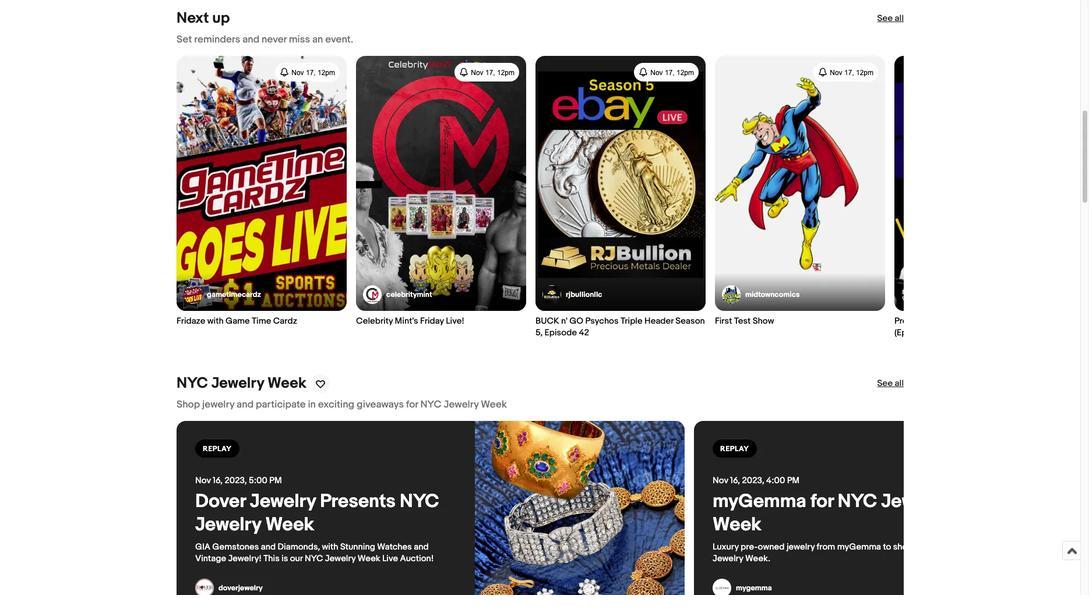 Task type: describe. For each thing, give the bounding box(es) containing it.
giveaways
[[357, 400, 404, 411]]

fridaze with game time cardz
[[177, 316, 297, 327]]

set
[[177, 34, 192, 45]]

nov inside nov 16, 2023, 4:00 pm mygemma for nyc jewelry week luxury pre-owned jewelry from mygemma to showcase nyc jewelry week.
[[713, 476, 728, 487]]

rjbullionllc link
[[543, 286, 602, 305]]

mygemma
[[736, 584, 772, 594]]

n'
[[561, 316, 568, 327]]

an
[[312, 34, 323, 45]]

show
[[753, 316, 774, 327]]

4 12pm from the left
[[856, 69, 874, 77]]

nov for first test show
[[830, 69, 843, 77]]

4 nov 17, 12pm from the left
[[830, 69, 874, 77]]

mint's
[[395, 316, 418, 327]]

watches
[[377, 542, 412, 553]]

dover
[[195, 491, 246, 514]]

owned
[[758, 542, 785, 553]]

17, for psychos
[[665, 69, 675, 77]]

for inside nov 16, 2023, 4:00 pm mygemma for nyc jewelry week luxury pre-owned jewelry from mygemma to showcase nyc jewelry week.
[[811, 491, 834, 514]]

auction!
[[400, 554, 434, 565]]

set reminders and never miss an event.
[[177, 34, 353, 45]]

5,
[[536, 328, 543, 339]]

luxury
[[713, 542, 739, 553]]

nov 17, 12pm for live!
[[471, 69, 515, 77]]

gemstones
[[212, 542, 259, 553]]

header
[[645, 316, 674, 327]]

is
[[282, 554, 288, 565]]

see all link for set reminders and never miss an event.
[[877, 13, 904, 24]]

doverjewelry
[[219, 584, 263, 594]]

probstein
[[895, 316, 933, 327]]

go
[[570, 316, 584, 327]]

5:00
[[249, 476, 267, 487]]

season
[[676, 316, 705, 327]]

exciting
[[318, 400, 354, 411]]

participate
[[256, 400, 306, 411]]

triple
[[621, 316, 643, 327]]

replay for dover jewelry presents nyc jewelry week
[[203, 445, 232, 454]]

17, for live!
[[486, 69, 495, 77]]

all for set reminders and never miss an event.
[[895, 13, 904, 24]]

pm for for
[[787, 476, 800, 487]]

4 nov 17, 12pm button from the left
[[814, 63, 878, 82]]

0 horizontal spatial jewelry
[[202, 400, 234, 411]]

celebrity mint's friday live!
[[356, 316, 465, 327]]

12pm for psychos
[[677, 69, 694, 77]]

nov 17, 12pm for time
[[292, 69, 335, 77]]

rjbullionllc image
[[543, 286, 561, 305]]

event
[[1016, 316, 1038, 327]]

buck
[[536, 316, 559, 327]]

up
[[212, 9, 230, 27]]

see for set reminders and never miss an event.
[[877, 13, 893, 24]]

gametimecardz image
[[184, 286, 202, 305]]

never
[[262, 34, 287, 45]]

with inside nov 16, 2023, 5:00 pm dover jewelry presents nyc jewelry week gia gemstones and diamonds, with stunning watches and vintage jewelry! this is our nyc jewelry week live auction!
[[322, 542, 338, 553]]

jewelry inside nov 16, 2023, 4:00 pm mygemma for nyc jewelry week luxury pre-owned jewelry from mygemma to showcase nyc jewelry week.
[[787, 542, 815, 553]]

nov 17, 12pm for psychos
[[651, 69, 694, 77]]

nyc jewelry week
[[177, 375, 307, 393]]

first
[[715, 316, 732, 327]]

12pm for live!
[[497, 69, 515, 77]]

doverjewelry link
[[195, 580, 263, 596]]

from
[[817, 542, 835, 553]]

this
[[264, 554, 280, 565]]

dover jewelry presents nyc jewelry week image
[[475, 422, 685, 596]]

our
[[290, 554, 303, 565]]

midtowncomics link
[[722, 286, 800, 305]]

celebrity
[[356, 316, 393, 327]]

0 vertical spatial with
[[207, 316, 224, 327]]

and left "never"
[[243, 34, 259, 45]]

nov 17, 12pm button for time
[[275, 63, 340, 82]]

and up auction!
[[414, 542, 429, 553]]

nov 16, 2023, 5:00 pm dover jewelry presents nyc jewelry week gia gemstones and diamonds, with stunning watches and vintage jewelry! this is our nyc jewelry week live auction!
[[195, 476, 443, 565]]

-
[[972, 316, 976, 327]]

mygemma image
[[713, 580, 731, 596]]

time
[[252, 316, 271, 327]]

2023, for dover
[[225, 476, 247, 487]]

see all for shop jewelry and participate in exciting giveaways for nyc jewelry week
[[877, 379, 904, 390]]

nov 17, 12pm button for psychos
[[634, 63, 699, 82]]

diamonds,
[[278, 542, 320, 553]]

and down 'nyc jewelry week'
[[237, 400, 254, 411]]

see all link for shop jewelry and participate in exciting giveaways for nyc jewelry week
[[877, 379, 904, 390]]

friday
[[420, 316, 444, 327]]

all for shop jewelry and participate in exciting giveaways for nyc jewelry week
[[895, 379, 904, 390]]

fridaze
[[177, 316, 205, 327]]

shop
[[177, 400, 200, 411]]

4:00
[[766, 476, 785, 487]]



Task type: locate. For each thing, give the bounding box(es) containing it.
1 nov 17, 12pm from the left
[[292, 69, 335, 77]]

3 nov 17, 12pm button from the left
[[634, 63, 699, 82]]

1 vertical spatial for
[[811, 491, 834, 514]]

gametimecardz link
[[184, 286, 261, 305]]

rjbullionllc
[[566, 291, 602, 300]]

see for shop jewelry and participate in exciting giveaways for nyc jewelry week
[[877, 379, 893, 390]]

for right giveaways
[[406, 400, 418, 411]]

live inside probstein auctions - live ebay event (ep.67)
[[977, 316, 993, 327]]

psychos
[[585, 316, 619, 327]]

1 all from the top
[[895, 13, 904, 24]]

vintage
[[195, 554, 226, 565]]

midtowncomics image
[[722, 286, 741, 305]]

for up the from
[[811, 491, 834, 514]]

0 vertical spatial mygemma
[[713, 491, 807, 514]]

replay
[[203, 445, 232, 454], [720, 445, 749, 454]]

0 vertical spatial see all
[[877, 13, 904, 24]]

nov inside nov 16, 2023, 5:00 pm dover jewelry presents nyc jewelry week gia gemstones and diamonds, with stunning watches and vintage jewelry! this is our nyc jewelry week live auction!
[[195, 476, 211, 487]]

presents
[[320, 491, 396, 514]]

1 horizontal spatial pm
[[787, 476, 800, 487]]

pm inside nov 16, 2023, 4:00 pm mygemma for nyc jewelry week luxury pre-owned jewelry from mygemma to showcase nyc jewelry week.
[[787, 476, 800, 487]]

(ep.67)
[[895, 328, 921, 339]]

live right -
[[977, 316, 993, 327]]

for
[[406, 400, 418, 411], [811, 491, 834, 514]]

live!
[[446, 316, 465, 327]]

2 nov 17, 12pm button from the left
[[455, 63, 519, 82]]

celebritymint image
[[363, 286, 382, 305]]

1 horizontal spatial for
[[811, 491, 834, 514]]

1 horizontal spatial mygemma
[[837, 542, 881, 553]]

jewelry left the from
[[787, 542, 815, 553]]

next
[[177, 9, 209, 27]]

0 horizontal spatial with
[[207, 316, 224, 327]]

0 horizontal spatial replay
[[203, 445, 232, 454]]

first test show
[[715, 316, 774, 327]]

jewelry
[[211, 375, 264, 393], [444, 400, 479, 411], [250, 491, 316, 514], [881, 491, 947, 514], [195, 514, 261, 537], [325, 554, 356, 565], [713, 554, 743, 565]]

pm right "5:00"
[[269, 476, 282, 487]]

0 horizontal spatial live
[[382, 554, 398, 565]]

live
[[977, 316, 993, 327], [382, 554, 398, 565]]

and up the this
[[261, 542, 276, 553]]

2023, left 4:00
[[742, 476, 765, 487]]

2023, left "5:00"
[[225, 476, 247, 487]]

nov for buck n' go psychos triple header season 5, episode 42
[[651, 69, 663, 77]]

3 nov 17, 12pm from the left
[[651, 69, 694, 77]]

pm inside nov 16, 2023, 5:00 pm dover jewelry presents nyc jewelry week gia gemstones and diamonds, with stunning watches and vintage jewelry! this is our nyc jewelry week live auction!
[[269, 476, 282, 487]]

mygemma
[[713, 491, 807, 514], [837, 542, 881, 553]]

2023, inside nov 16, 2023, 5:00 pm dover jewelry presents nyc jewelry week gia gemstones and diamonds, with stunning watches and vintage jewelry! this is our nyc jewelry week live auction!
[[225, 476, 247, 487]]

2023, for mygemma
[[742, 476, 765, 487]]

auctions
[[935, 316, 970, 327]]

17,
[[306, 69, 316, 77], [486, 69, 495, 77], [665, 69, 675, 77], [845, 69, 854, 77]]

2 see from the top
[[877, 379, 893, 390]]

0 horizontal spatial for
[[406, 400, 418, 411]]

probstein auctions - live ebay event (ep.67)
[[895, 316, 1038, 339]]

2023,
[[225, 476, 247, 487], [742, 476, 765, 487]]

cardz
[[273, 316, 297, 327]]

nov 16, 2023, 4:00 pm mygemma for nyc jewelry week luxury pre-owned jewelry from mygemma to showcase nyc jewelry week.
[[713, 476, 956, 565]]

game
[[226, 316, 250, 327]]

buck n' go psychos triple header season 5, episode 42
[[536, 316, 705, 339]]

1 horizontal spatial live
[[977, 316, 993, 327]]

2 17, from the left
[[486, 69, 495, 77]]

live inside nov 16, 2023, 5:00 pm dover jewelry presents nyc jewelry week gia gemstones and diamonds, with stunning watches and vintage jewelry! this is our nyc jewelry week live auction!
[[382, 554, 398, 565]]

all
[[895, 13, 904, 24], [895, 379, 904, 390]]

0 vertical spatial see all link
[[877, 13, 904, 24]]

nov 17, 12pm button
[[275, 63, 340, 82], [455, 63, 519, 82], [634, 63, 699, 82], [814, 63, 878, 82]]

1 2023, from the left
[[225, 476, 247, 487]]

12pm
[[318, 69, 335, 77], [497, 69, 515, 77], [677, 69, 694, 77], [856, 69, 874, 77]]

2 see all link from the top
[[877, 379, 904, 390]]

1 see all link from the top
[[877, 13, 904, 24]]

1 nov 17, 12pm button from the left
[[275, 63, 340, 82]]

test
[[734, 316, 751, 327]]

42
[[579, 328, 589, 339]]

1 vertical spatial with
[[322, 542, 338, 553]]

miss
[[289, 34, 310, 45]]

17, for time
[[306, 69, 316, 77]]

0 vertical spatial live
[[977, 316, 993, 327]]

celebritymint
[[386, 291, 432, 300]]

week
[[268, 375, 307, 393], [481, 400, 507, 411], [265, 514, 314, 537], [713, 514, 762, 537], [358, 554, 380, 565]]

week.
[[745, 554, 771, 565]]

1 horizontal spatial jewelry
[[787, 542, 815, 553]]

event.
[[325, 34, 353, 45]]

1 vertical spatial see
[[877, 379, 893, 390]]

jewelry
[[202, 400, 234, 411], [787, 542, 815, 553]]

1 12pm from the left
[[318, 69, 335, 77]]

0 horizontal spatial pm
[[269, 476, 282, 487]]

doverjewelry image
[[195, 580, 214, 596]]

1 horizontal spatial with
[[322, 542, 338, 553]]

nov for celebrity mint's friday live!
[[471, 69, 484, 77]]

nov for fridaze with game time cardz
[[292, 69, 304, 77]]

0 vertical spatial jewelry
[[202, 400, 234, 411]]

0 horizontal spatial 16,
[[213, 476, 223, 487]]

0 vertical spatial see
[[877, 13, 893, 24]]

16, for dover jewelry presents nyc jewelry week
[[213, 476, 223, 487]]

12pm for time
[[318, 69, 335, 77]]

2 12pm from the left
[[497, 69, 515, 77]]

see all link
[[877, 13, 904, 24], [877, 379, 904, 390]]

3 12pm from the left
[[677, 69, 694, 77]]

nov
[[292, 69, 304, 77], [471, 69, 484, 77], [651, 69, 663, 77], [830, 69, 843, 77], [195, 476, 211, 487], [713, 476, 728, 487]]

1 vertical spatial all
[[895, 379, 904, 390]]

2 nov 17, 12pm from the left
[[471, 69, 515, 77]]

jewelry!
[[228, 554, 262, 565]]

0 vertical spatial all
[[895, 13, 904, 24]]

1 horizontal spatial replay
[[720, 445, 749, 454]]

16, left 4:00
[[730, 476, 740, 487]]

16, inside nov 16, 2023, 5:00 pm dover jewelry presents nyc jewelry week gia gemstones and diamonds, with stunning watches and vintage jewelry! this is our nyc jewelry week live auction!
[[213, 476, 223, 487]]

3 17, from the left
[[665, 69, 675, 77]]

replay for mygemma for nyc jewelry week
[[720, 445, 749, 454]]

1 horizontal spatial 2023,
[[742, 476, 765, 487]]

stunning
[[340, 542, 375, 553]]

1 see all from the top
[[877, 13, 904, 24]]

1 16, from the left
[[213, 476, 223, 487]]

with
[[207, 316, 224, 327], [322, 542, 338, 553]]

mygemma link
[[713, 580, 772, 596]]

gia
[[195, 542, 210, 553]]

2023, inside nov 16, 2023, 4:00 pm mygemma for nyc jewelry week luxury pre-owned jewelry from mygemma to showcase nyc jewelry week.
[[742, 476, 765, 487]]

shop jewelry and participate in exciting giveaways for nyc jewelry week
[[177, 400, 507, 411]]

with left 'stunning'
[[322, 542, 338, 553]]

showcase
[[893, 542, 933, 553]]

2 replay from the left
[[720, 445, 749, 454]]

with left game
[[207, 316, 224, 327]]

1 vertical spatial mygemma
[[837, 542, 881, 553]]

16, for mygemma for nyc jewelry week
[[730, 476, 740, 487]]

1 pm from the left
[[269, 476, 282, 487]]

nov 17, 12pm
[[292, 69, 335, 77], [471, 69, 515, 77], [651, 69, 694, 77], [830, 69, 874, 77]]

to
[[883, 542, 891, 553]]

2 16, from the left
[[730, 476, 740, 487]]

probstein auctions - live ebay event (ep.67) link
[[895, 56, 1065, 339]]

1 vertical spatial see all link
[[877, 379, 904, 390]]

1 replay from the left
[[203, 445, 232, 454]]

gametimecardz
[[207, 291, 261, 300]]

pre-
[[741, 542, 758, 553]]

1 17, from the left
[[306, 69, 316, 77]]

see
[[877, 13, 893, 24], [877, 379, 893, 390]]

4 17, from the left
[[845, 69, 854, 77]]

1 vertical spatial live
[[382, 554, 398, 565]]

reminders
[[194, 34, 240, 45]]

next up
[[177, 9, 230, 27]]

episode
[[545, 328, 577, 339]]

ebay
[[995, 316, 1014, 327]]

1 see from the top
[[877, 13, 893, 24]]

in
[[308, 400, 316, 411]]

1 vertical spatial see all
[[877, 379, 904, 390]]

2 pm from the left
[[787, 476, 800, 487]]

mygemma left to
[[837, 542, 881, 553]]

celebritymint link
[[363, 286, 432, 305]]

0 vertical spatial for
[[406, 400, 418, 411]]

see all
[[877, 13, 904, 24], [877, 379, 904, 390]]

mygemma down 4:00
[[713, 491, 807, 514]]

2 all from the top
[[895, 379, 904, 390]]

jewelry right 'shop'
[[202, 400, 234, 411]]

1 vertical spatial jewelry
[[787, 542, 815, 553]]

16, up dover
[[213, 476, 223, 487]]

0 horizontal spatial mygemma
[[713, 491, 807, 514]]

0 horizontal spatial 2023,
[[225, 476, 247, 487]]

live down watches
[[382, 554, 398, 565]]

pm
[[269, 476, 282, 487], [787, 476, 800, 487]]

pm for jewelry
[[269, 476, 282, 487]]

see all for set reminders and never miss an event.
[[877, 13, 904, 24]]

2 see all from the top
[[877, 379, 904, 390]]

midtowncomics
[[745, 291, 800, 300]]

16, inside nov 16, 2023, 4:00 pm mygemma for nyc jewelry week luxury pre-owned jewelry from mygemma to showcase nyc jewelry week.
[[730, 476, 740, 487]]

pm right 4:00
[[787, 476, 800, 487]]

2 2023, from the left
[[742, 476, 765, 487]]

16,
[[213, 476, 223, 487], [730, 476, 740, 487]]

nov 17, 12pm button for live!
[[455, 63, 519, 82]]

1 horizontal spatial 16,
[[730, 476, 740, 487]]

and
[[243, 34, 259, 45], [237, 400, 254, 411], [261, 542, 276, 553], [414, 542, 429, 553]]

week inside nov 16, 2023, 4:00 pm mygemma for nyc jewelry week luxury pre-owned jewelry from mygemma to showcase nyc jewelry week.
[[713, 514, 762, 537]]



Task type: vqa. For each thing, say whether or not it's contained in the screenshot.


